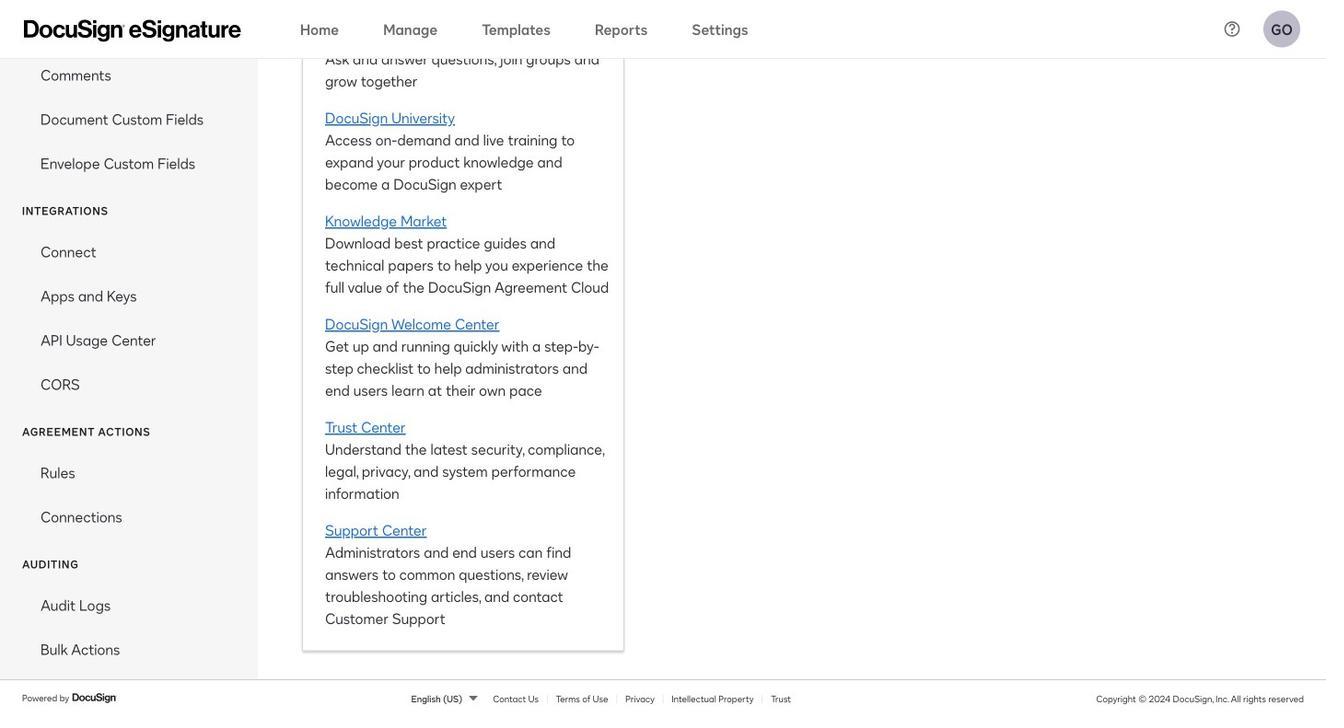 Task type: describe. For each thing, give the bounding box(es) containing it.
docusign image
[[72, 691, 118, 706]]

integrations element
[[0, 229, 258, 406]]



Task type: vqa. For each thing, say whether or not it's contained in the screenshot.
Account element
no



Task type: locate. For each thing, give the bounding box(es) containing it.
signing and sending element
[[0, 0, 258, 185]]

agreement actions element
[[0, 451, 258, 539]]

docusign admin image
[[24, 20, 241, 42]]

auditing element
[[0, 583, 258, 672]]



